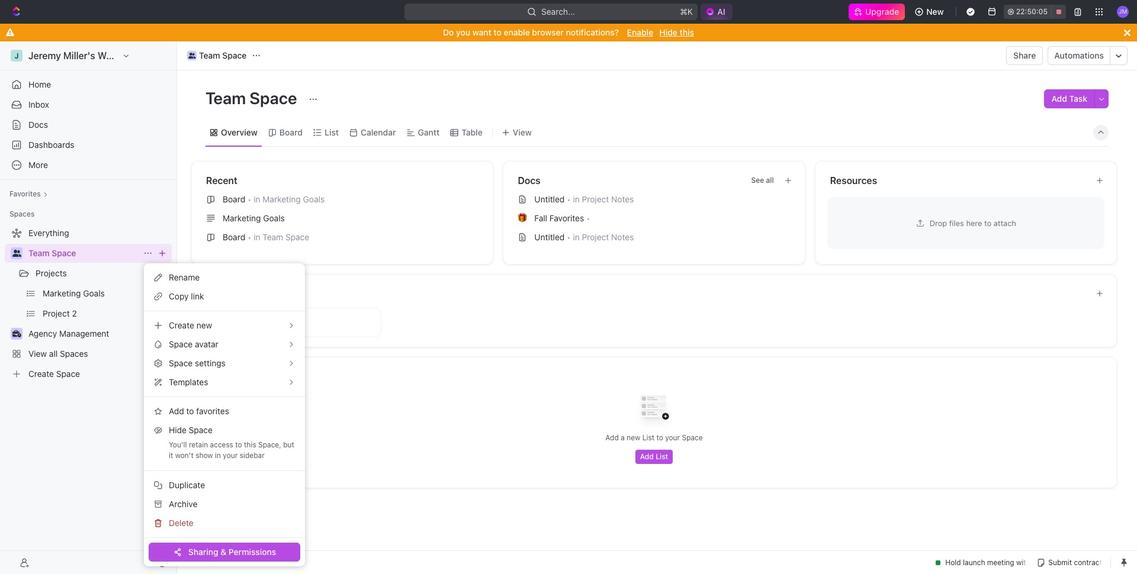 Task type: describe. For each thing, give the bounding box(es) containing it.
you'll
[[169, 441, 187, 450]]

new
[[927, 7, 944, 17]]

2 untitled from the top
[[535, 232, 565, 242]]

projects link
[[36, 264, 139, 283]]

create
[[169, 321, 194, 331]]

1 untitled • in project notes from the top
[[535, 194, 634, 204]]

share button
[[1007, 46, 1044, 65]]

1 project from the top
[[582, 194, 609, 204]]

add task
[[1052, 94, 1088, 104]]

space settings
[[169, 358, 226, 368]]

add task button
[[1045, 89, 1095, 108]]

browser
[[532, 27, 564, 37]]

this inside you'll retain access to this space, but it won't show in your sidebar
[[244, 441, 256, 450]]

spaces
[[9, 210, 35, 219]]

sharing
[[188, 547, 218, 557]]

templates link
[[149, 373, 300, 392]]

0 vertical spatial hide
[[660, 27, 678, 37]]

do you want to enable browser notifications? enable hide this
[[443, 27, 694, 37]]

task
[[1070, 94, 1088, 104]]

space inside tree
[[52, 248, 76, 258]]

overview link
[[219, 124, 258, 141]]

automations button
[[1049, 47, 1110, 65]]

add list
[[640, 453, 668, 462]]

1 notes from the top
[[611, 194, 634, 204]]

new button
[[910, 2, 951, 21]]

gantt link
[[416, 124, 440, 141]]

2 untitled • in project notes from the top
[[535, 232, 634, 242]]

board for board
[[280, 127, 303, 137]]

1 horizontal spatial docs
[[518, 175, 541, 186]]

sidebar navigation
[[0, 41, 177, 575]]

1 horizontal spatial marketing
[[263, 194, 301, 204]]

space settings link
[[149, 354, 300, 373]]

inbox
[[28, 100, 49, 110]]

in inside you'll retain access to this space, but it won't show in your sidebar
[[215, 451, 221, 460]]

list inside button
[[656, 453, 668, 462]]

user group image inside team space link
[[188, 53, 196, 59]]

docs inside sidebar navigation
[[28, 120, 48, 130]]

fall favorites •
[[535, 213, 590, 223]]

add list button
[[636, 450, 673, 464]]

all
[[766, 176, 774, 185]]

table
[[462, 127, 483, 137]]

folders
[[207, 289, 240, 299]]

add to favorites
[[169, 406, 229, 416]]

upgrade
[[866, 7, 899, 17]]

team space inside tree
[[28, 248, 76, 258]]

1 vertical spatial team space
[[206, 88, 301, 108]]

upgrade link
[[849, 4, 905, 20]]

sharing & permissions
[[188, 547, 276, 557]]

no lists icon. image
[[631, 386, 678, 434]]

space avatar button
[[149, 335, 300, 354]]

your inside you'll retain access to this space, but it won't show in your sidebar
[[223, 451, 238, 460]]

share
[[1014, 50, 1036, 60]]

list link
[[322, 124, 339, 141]]

drop
[[930, 218, 947, 228]]

permissions
[[229, 547, 276, 557]]

do
[[443, 27, 454, 37]]

it
[[169, 451, 173, 460]]

• down fall favorites •
[[567, 233, 571, 242]]

projects
[[36, 268, 67, 278]]

in up 'marketing goals'
[[254, 194, 260, 204]]

you'll retain access to this space, but it won't show in your sidebar
[[169, 441, 294, 460]]

rename link
[[149, 268, 300, 287]]

won't
[[175, 451, 194, 460]]

copy link
[[169, 291, 204, 302]]

templates button
[[149, 373, 300, 392]]

marketing inside marketing goals "link"
[[223, 213, 261, 223]]

favorites button
[[5, 187, 53, 201]]

docs link
[[5, 116, 172, 134]]

add for add list
[[640, 453, 654, 462]]

team space link inside sidebar navigation
[[28, 244, 139, 263]]

recent
[[206, 175, 238, 186]]

space inside dropdown button
[[169, 339, 193, 350]]

space avatar
[[169, 339, 218, 350]]

add for add a new list to your space
[[606, 434, 619, 443]]

🎁
[[518, 214, 527, 223]]

space settings button
[[149, 354, 300, 373]]

archive
[[169, 499, 197, 509]]

user group image inside tree
[[12, 250, 21, 257]]

favorites
[[196, 406, 229, 416]]

1 horizontal spatial team space link
[[184, 49, 250, 63]]



Task type: locate. For each thing, give the bounding box(es) containing it.
list down add a new list to your space
[[656, 453, 668, 462]]

space avatar link
[[149, 335, 300, 354]]

22:50:05
[[1016, 7, 1048, 16]]

team space
[[199, 50, 247, 60], [206, 88, 301, 108], [28, 248, 76, 258]]

2 project from the top
[[582, 232, 609, 242]]

add to favorites link
[[149, 402, 300, 421]]

in up fall favorites •
[[573, 194, 580, 204]]

goals
[[303, 194, 325, 204], [263, 213, 285, 223]]

goals inside "link"
[[263, 213, 285, 223]]

resources
[[830, 175, 877, 186]]

• right fall
[[587, 214, 590, 223]]

duplicate link
[[149, 476, 300, 495]]

1 vertical spatial your
[[223, 451, 238, 460]]

0 vertical spatial docs
[[28, 120, 48, 130]]

add up the hide space
[[169, 406, 184, 416]]

0 horizontal spatial list
[[325, 127, 339, 137]]

0 horizontal spatial docs
[[28, 120, 48, 130]]

1 vertical spatial docs
[[518, 175, 541, 186]]

1 horizontal spatial hide
[[660, 27, 678, 37]]

board down recent
[[223, 194, 245, 204]]

hide space
[[169, 425, 213, 435]]

board for board • in team space
[[223, 232, 245, 242]]

1 horizontal spatial favorites
[[550, 213, 584, 223]]

overview
[[221, 127, 258, 137]]

1 vertical spatial hide
[[169, 425, 187, 435]]

dashboards
[[28, 140, 74, 150]]

add down add a new list to your space
[[640, 453, 654, 462]]

0 vertical spatial new
[[197, 321, 212, 331]]

to right access
[[235, 441, 242, 450]]

0 horizontal spatial user group image
[[12, 250, 21, 257]]

copy link link
[[149, 287, 300, 306]]

0 horizontal spatial your
[[223, 451, 238, 460]]

add for add task
[[1052, 94, 1068, 104]]

0 vertical spatial marketing
[[263, 194, 301, 204]]

team inside tree
[[28, 248, 50, 258]]

your up the add list
[[665, 434, 680, 443]]

create new button
[[149, 316, 300, 335]]

new inside dropdown button
[[197, 321, 212, 331]]

space,
[[258, 441, 281, 450]]

to up the hide space
[[186, 406, 194, 416]]

create new link
[[149, 316, 300, 335]]

goals up marketing goals "link"
[[303, 194, 325, 204]]

new up avatar
[[197, 321, 212, 331]]

⌘k
[[680, 7, 693, 17]]

board • in team space
[[223, 232, 309, 242]]

to up the add list
[[657, 434, 663, 443]]

• inside board • in marketing goals
[[248, 195, 251, 204]]

&
[[221, 547, 226, 557]]

untitled down fall
[[535, 232, 565, 242]]

1 vertical spatial marketing
[[223, 213, 261, 223]]

list
[[325, 127, 339, 137], [643, 434, 655, 443], [656, 453, 668, 462]]

untitled up fall
[[535, 194, 565, 204]]

1 vertical spatial team space link
[[28, 244, 139, 263]]

board left the list link
[[280, 127, 303, 137]]

• inside fall favorites •
[[587, 214, 590, 223]]

docs down inbox
[[28, 120, 48, 130]]

0 vertical spatial team space
[[199, 50, 247, 60]]

0 vertical spatial favorites
[[9, 190, 41, 198]]

add inside button
[[1052, 94, 1068, 104]]

inbox link
[[5, 95, 172, 114]]

1 vertical spatial board
[[223, 194, 245, 204]]

calendar link
[[358, 124, 396, 141]]

untitled • in project notes down fall favorites •
[[535, 232, 634, 242]]

marketing goals link
[[201, 209, 488, 228]]

see all button
[[747, 174, 779, 188]]

1 vertical spatial this
[[244, 441, 256, 450]]

tree containing team space
[[5, 224, 172, 384]]

1 vertical spatial goals
[[263, 213, 285, 223]]

tree
[[5, 224, 172, 384]]

board down 'marketing goals'
[[223, 232, 245, 242]]

0 horizontal spatial this
[[244, 441, 256, 450]]

1 horizontal spatial user group image
[[188, 53, 196, 59]]

2 horizontal spatial list
[[656, 453, 668, 462]]

hide up the you'll
[[169, 425, 187, 435]]

0 vertical spatial goals
[[303, 194, 325, 204]]

22:50:05 button
[[1004, 5, 1066, 19]]

to right here
[[985, 218, 992, 228]]

1 vertical spatial untitled • in project notes
[[535, 232, 634, 242]]

this up the sidebar
[[244, 441, 256, 450]]

board • in marketing goals
[[223, 194, 325, 204]]

untitled • in project notes up fall favorites •
[[535, 194, 634, 204]]

board for board • in marketing goals
[[223, 194, 245, 204]]

this
[[680, 27, 694, 37], [244, 441, 256, 450]]

to for access
[[235, 441, 242, 450]]

1 vertical spatial list
[[643, 434, 655, 443]]

0 vertical spatial untitled
[[535, 194, 565, 204]]

to for want
[[494, 27, 502, 37]]

table link
[[459, 124, 483, 141]]

in down 'marketing goals'
[[254, 232, 260, 242]]

1 vertical spatial project
[[582, 232, 609, 242]]

0 vertical spatial list
[[325, 127, 339, 137]]

create new
[[169, 321, 212, 331]]

see all
[[751, 176, 774, 185]]

sharing & permissions link
[[149, 543, 300, 562]]

marketing up 'marketing goals'
[[263, 194, 301, 204]]

add for add to favorites
[[169, 406, 184, 416]]

in down fall favorites •
[[573, 232, 580, 242]]

your down access
[[223, 451, 238, 460]]

marketing up board • in team space
[[223, 213, 261, 223]]

0 horizontal spatial marketing
[[223, 213, 261, 223]]

favorites up spaces
[[9, 190, 41, 198]]

see
[[751, 176, 764, 185]]

fall
[[535, 213, 547, 223]]

0 horizontal spatial new
[[197, 321, 212, 331]]

1 vertical spatial notes
[[611, 232, 634, 242]]

1 horizontal spatial list
[[643, 434, 655, 443]]

0 vertical spatial untitled • in project notes
[[535, 194, 634, 204]]

new right 'a'
[[627, 434, 641, 443]]

to inside you'll retain access to this space, but it won't show in your sidebar
[[235, 441, 242, 450]]

home
[[28, 79, 51, 89]]

a
[[621, 434, 625, 443]]

new
[[197, 321, 212, 331], [627, 434, 641, 443]]

attach
[[994, 218, 1017, 228]]

untitled
[[535, 194, 565, 204], [535, 232, 565, 242]]

in down access
[[215, 451, 221, 460]]

2 notes from the top
[[611, 232, 634, 242]]

settings
[[195, 358, 226, 368]]

0 horizontal spatial goals
[[263, 213, 285, 223]]

in
[[254, 194, 260, 204], [573, 194, 580, 204], [254, 232, 260, 242], [573, 232, 580, 242], [215, 451, 221, 460]]

1 vertical spatial favorites
[[550, 213, 584, 223]]

delete
[[169, 518, 194, 528]]

0 vertical spatial user group image
[[188, 53, 196, 59]]

files
[[950, 218, 964, 228]]

1 horizontal spatial new
[[627, 434, 641, 443]]

avatar
[[195, 339, 218, 350]]

automations
[[1055, 50, 1104, 60]]

favorites right fall
[[550, 213, 584, 223]]

list right board link
[[325, 127, 339, 137]]

• down 'marketing goals'
[[248, 233, 251, 242]]

2 vertical spatial list
[[656, 453, 668, 462]]

space inside "dropdown button"
[[169, 358, 193, 368]]

retain
[[189, 441, 208, 450]]

delete link
[[149, 514, 300, 533]]

calendar
[[361, 127, 396, 137]]

1 vertical spatial new
[[627, 434, 641, 443]]

this down ⌘k
[[680, 27, 694, 37]]

2 vertical spatial board
[[223, 232, 245, 242]]

project down fall favorites •
[[582, 232, 609, 242]]

board link
[[277, 124, 303, 141]]

1 vertical spatial user group image
[[12, 250, 21, 257]]

• inside board • in team space
[[248, 233, 251, 242]]

but
[[283, 441, 294, 450]]

to for here
[[985, 218, 992, 228]]

• up fall favorites •
[[567, 195, 571, 204]]

favorites inside button
[[9, 190, 41, 198]]

add left task
[[1052, 94, 1068, 104]]

docs up 🎁
[[518, 175, 541, 186]]

hide
[[660, 27, 678, 37], [169, 425, 187, 435]]

1 horizontal spatial goals
[[303, 194, 325, 204]]

0 horizontal spatial favorites
[[9, 190, 41, 198]]

add a new list to your space
[[606, 434, 703, 443]]

1 untitled from the top
[[535, 194, 565, 204]]

sidebar
[[240, 451, 265, 460]]

0 horizontal spatial team space link
[[28, 244, 139, 263]]

you
[[456, 27, 470, 37]]

1 horizontal spatial this
[[680, 27, 694, 37]]

lists
[[207, 371, 228, 382]]

archive link
[[149, 495, 300, 514]]

0 horizontal spatial hide
[[169, 425, 187, 435]]

0 vertical spatial team space link
[[184, 49, 250, 63]]

rename
[[169, 273, 200, 283]]

to right want
[[494, 27, 502, 37]]

gantt
[[418, 127, 440, 137]]

0 vertical spatial board
[[280, 127, 303, 137]]

notifications?
[[566, 27, 619, 37]]

resources button
[[830, 174, 1087, 188]]

1 vertical spatial untitled
[[535, 232, 565, 242]]

0 vertical spatial this
[[680, 27, 694, 37]]

add inside button
[[640, 453, 654, 462]]

• up 'marketing goals'
[[248, 195, 251, 204]]

show
[[196, 451, 213, 460]]

search...
[[542, 7, 575, 17]]

add left 'a'
[[606, 434, 619, 443]]

dashboards link
[[5, 136, 172, 155]]

user group image
[[188, 53, 196, 59], [12, 250, 21, 257]]

access
[[210, 441, 233, 450]]

folders button
[[206, 287, 1087, 301]]

0 vertical spatial your
[[665, 434, 680, 443]]

2 vertical spatial team space
[[28, 248, 76, 258]]

here
[[966, 218, 982, 228]]

want
[[473, 27, 492, 37]]

project
[[582, 194, 609, 204], [582, 232, 609, 242]]

home link
[[5, 75, 172, 94]]

0 vertical spatial project
[[582, 194, 609, 204]]

project up fall favorites •
[[582, 194, 609, 204]]

drop files here to attach
[[930, 218, 1017, 228]]

marketing goals
[[223, 213, 285, 223]]

duplicate
[[169, 480, 205, 491]]

your
[[665, 434, 680, 443], [223, 451, 238, 460]]

goals down board • in marketing goals
[[263, 213, 285, 223]]

notes
[[611, 194, 634, 204], [611, 232, 634, 242]]

list up the add list
[[643, 434, 655, 443]]

hide right enable
[[660, 27, 678, 37]]

0 vertical spatial notes
[[611, 194, 634, 204]]

templates
[[169, 377, 208, 387]]

1 horizontal spatial your
[[665, 434, 680, 443]]

enable
[[504, 27, 530, 37]]

tree inside sidebar navigation
[[5, 224, 172, 384]]



Task type: vqa. For each thing, say whether or not it's contained in the screenshot.
"Home"
yes



